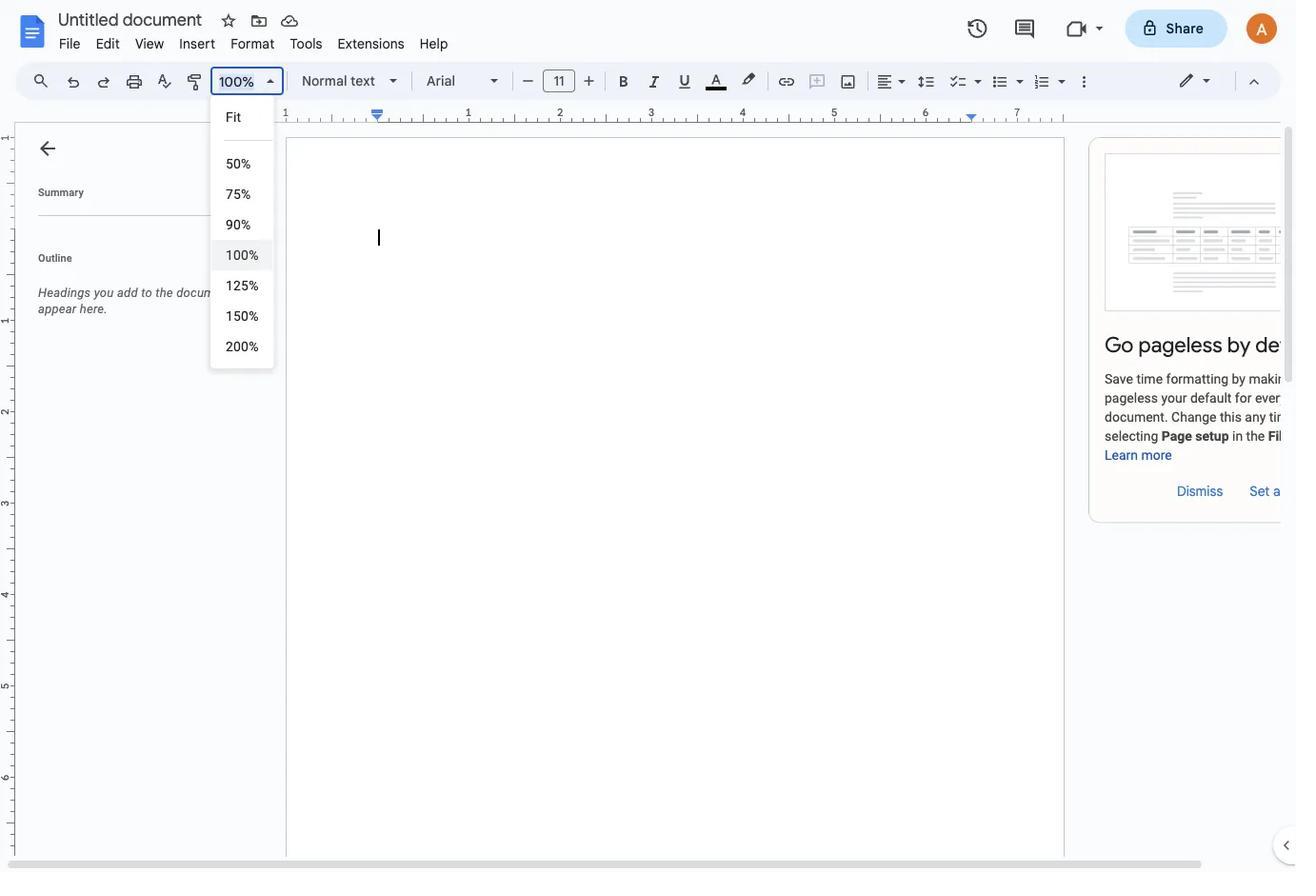 Task type: locate. For each thing, give the bounding box(es) containing it.
appear
[[38, 302, 77, 316]]

outline
[[38, 252, 72, 264]]

1 horizontal spatial the
[[1247, 429, 1266, 445]]

in
[[1233, 429, 1244, 445]]

share button
[[1126, 10, 1228, 48]]

go pageless by defa application
[[0, 0, 1297, 873]]

edit
[[96, 35, 120, 52]]

file down every
[[1269, 429, 1291, 445]]

pageless
[[1139, 332, 1223, 359], [1105, 391, 1159, 406]]

your
[[1162, 391, 1188, 406]]

default
[[1191, 391, 1232, 406]]

Menus field
[[24, 68, 66, 94]]

0 vertical spatial the
[[156, 286, 173, 300]]

file inside page setup in the file learn more
[[1269, 429, 1291, 445]]

Star checkbox
[[215, 8, 242, 34]]

0 horizontal spatial file
[[59, 35, 81, 52]]

by up for
[[1233, 372, 1246, 387]]

Font size field
[[543, 70, 583, 93]]

list box containing fit
[[211, 95, 274, 369]]

the inside headings you add to the document will appear here.
[[156, 286, 173, 300]]

file left 'edit' menu item
[[59, 35, 81, 52]]

making
[[1250, 372, 1293, 387]]

the
[[156, 286, 173, 300], [1247, 429, 1266, 445]]

1
[[283, 106, 289, 119]]

dismiss button
[[1170, 477, 1231, 507]]

time
[[1137, 372, 1164, 387]]

normal
[[302, 72, 347, 89]]

highlight color image
[[739, 68, 759, 91]]

as
[[1274, 484, 1288, 500]]

pageless down the "save"
[[1105, 391, 1159, 406]]

extensions menu item
[[330, 32, 412, 55]]

defa
[[1256, 332, 1297, 359]]

outline heading
[[15, 251, 274, 277]]

set as d
[[1250, 484, 1297, 500]]

mode and view toolbar
[[1164, 62, 1270, 100]]

go pageless by defa
[[1105, 332, 1297, 359]]

tools
[[290, 35, 323, 52]]

file
[[59, 35, 81, 52], [1269, 429, 1291, 445]]

0 vertical spatial pageless
[[1139, 332, 1223, 359]]

1 vertical spatial file
[[1269, 429, 1291, 445]]

go
[[1105, 332, 1134, 359]]

Zoom text field
[[214, 69, 260, 95]]

200%
[[226, 339, 259, 354]]

list box inside go pageless by defa 'application'
[[211, 95, 274, 369]]

right margin image
[[967, 108, 1063, 122]]

by left defa
[[1228, 332, 1251, 359]]

100%
[[226, 247, 259, 263]]

the right "to"
[[156, 286, 173, 300]]

by
[[1228, 332, 1251, 359], [1233, 372, 1246, 387]]

menu bar containing file
[[51, 25, 456, 56]]

1 vertical spatial by
[[1233, 372, 1246, 387]]

document with wide table extending beyond text width image
[[1105, 153, 1297, 312]]

none field inside main toolbar
[[211, 67, 284, 96]]

insert image image
[[838, 68, 860, 94]]

text color image
[[706, 68, 727, 91]]

setup
[[1196, 429, 1230, 445]]

save
[[1105, 372, 1134, 387]]

pageless up formatting at the top right of the page
[[1139, 332, 1223, 359]]

50%
[[226, 156, 251, 172]]

0 vertical spatial file
[[59, 35, 81, 52]]

page setup in the file learn more
[[1105, 429, 1291, 464]]

file menu item
[[51, 32, 88, 55]]

add
[[117, 286, 138, 300]]

0 horizontal spatial the
[[156, 286, 173, 300]]

tools menu item
[[282, 32, 330, 55]]

d
[[1291, 484, 1297, 500]]

list box
[[211, 95, 274, 369]]

the right in
[[1247, 429, 1266, 445]]

1 vertical spatial the
[[1247, 429, 1266, 445]]

menu bar
[[51, 25, 456, 56]]

arial
[[427, 72, 456, 89]]

menu bar inside menu bar banner
[[51, 25, 456, 56]]

arial option
[[427, 68, 479, 94]]

help menu item
[[412, 32, 456, 55]]

Font size text field
[[544, 70, 575, 92]]

1 vertical spatial pageless
[[1105, 391, 1159, 406]]

fit
[[226, 109, 241, 125]]

insert menu item
[[172, 32, 223, 55]]

1 horizontal spatial file
[[1269, 429, 1291, 445]]

view menu item
[[128, 32, 172, 55]]

None field
[[211, 67, 284, 96]]

150%
[[226, 308, 259, 324]]



Task type: describe. For each thing, give the bounding box(es) containing it.
the inside page setup in the file learn more
[[1247, 429, 1266, 445]]

learn
[[1105, 448, 1139, 464]]

document outline element
[[15, 123, 274, 858]]

for
[[1236, 391, 1253, 406]]

by inside save time formatting by making pageless your default for every
[[1233, 372, 1246, 387]]

format
[[231, 35, 275, 52]]

90%
[[226, 217, 251, 233]]

align & indent image
[[875, 68, 897, 94]]

formatting
[[1167, 372, 1229, 387]]

to
[[141, 286, 152, 300]]

set as d button
[[1243, 477, 1297, 507]]

you
[[94, 286, 114, 300]]

left margin image
[[287, 108, 383, 122]]

extensions
[[338, 35, 405, 52]]

edit menu item
[[88, 32, 128, 55]]

insert
[[179, 35, 216, 52]]

format menu item
[[223, 32, 282, 55]]

Rename text field
[[51, 8, 213, 30]]

text
[[351, 72, 375, 89]]

summary
[[38, 186, 84, 198]]

125%
[[226, 278, 259, 293]]

save time formatting by making pageless your default for every 
[[1105, 372, 1297, 445]]

more
[[1142, 448, 1173, 464]]

0 vertical spatial by
[[1228, 332, 1251, 359]]

headings you add to the document will appear here.
[[38, 286, 254, 316]]

set
[[1250, 484, 1271, 500]]

share
[[1167, 20, 1204, 37]]

line & paragraph spacing image
[[916, 68, 938, 94]]

view
[[135, 35, 164, 52]]

menu bar banner
[[0, 0, 1297, 873]]

will
[[236, 286, 254, 300]]

here.
[[80, 302, 108, 316]]

headings
[[38, 286, 91, 300]]

learn more link
[[1105, 448, 1173, 464]]

document
[[176, 286, 232, 300]]

top margin image
[[0, 138, 14, 234]]

75%
[[226, 186, 251, 202]]

pageless inside save time formatting by making pageless your default for every
[[1105, 391, 1159, 406]]

file inside menu item
[[59, 35, 81, 52]]

summary heading
[[38, 185, 84, 200]]

styles list. normal text selected. option
[[302, 68, 378, 94]]

dismiss
[[1178, 484, 1224, 500]]

normal text
[[302, 72, 375, 89]]

page
[[1162, 429, 1193, 445]]

go pageless by defa list
[[1089, 137, 1297, 524]]

main toolbar
[[56, 0, 1100, 497]]

help
[[420, 35, 448, 52]]

every
[[1256, 391, 1287, 406]]



Task type: vqa. For each thing, say whether or not it's contained in the screenshot.
"theme"
no



